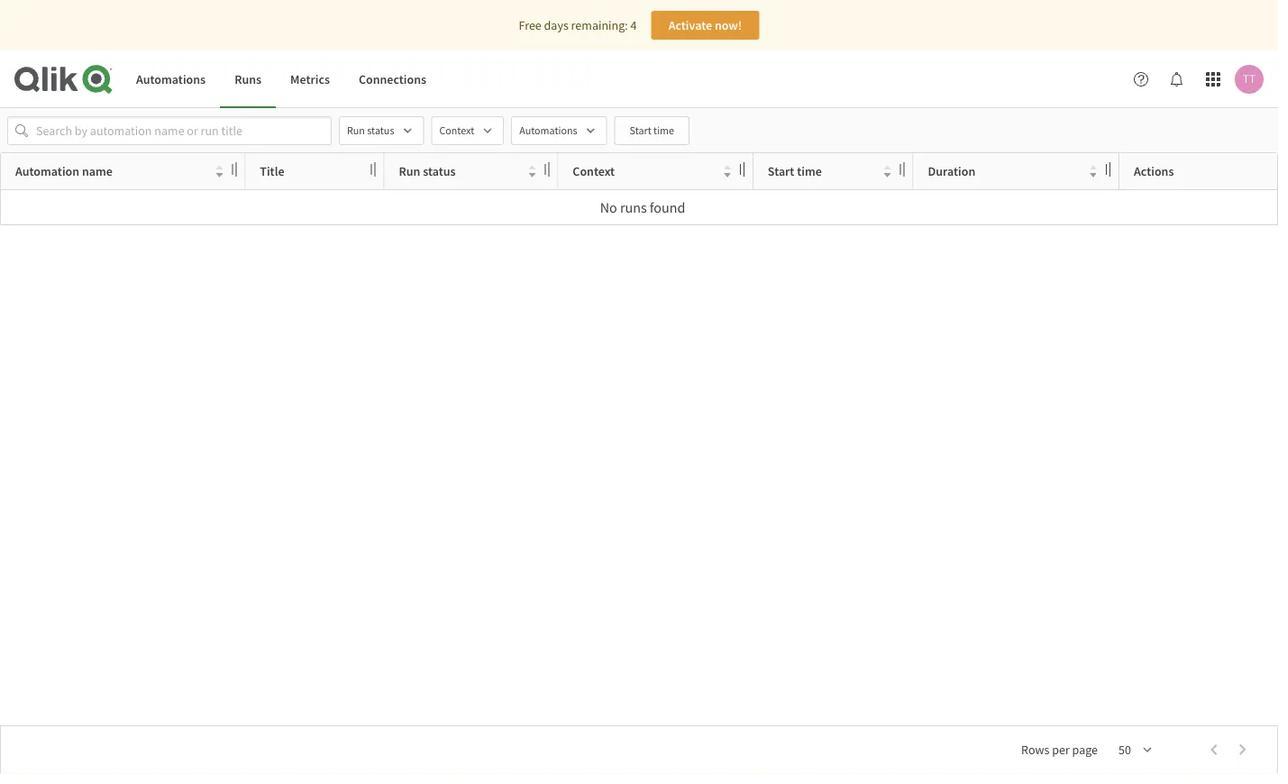 Task type: locate. For each thing, give the bounding box(es) containing it.
start time
[[630, 124, 675, 138], [768, 163, 822, 179]]

no
[[600, 198, 617, 216]]

1 vertical spatial automations
[[520, 124, 578, 138]]

1 horizontal spatial context
[[573, 163, 615, 179]]

status
[[367, 124, 394, 138], [423, 163, 456, 179]]

tab list
[[122, 51, 441, 108]]

start time button
[[615, 116, 690, 145]]

automations right context 'popup button'
[[520, 124, 578, 138]]

0 horizontal spatial start time
[[630, 124, 675, 138]]

start
[[630, 124, 652, 138], [768, 163, 795, 179]]

0 vertical spatial context
[[440, 124, 475, 138]]

0 vertical spatial run
[[347, 124, 365, 138]]

tab list containing automations
[[122, 51, 441, 108]]

connections
[[359, 71, 427, 87]]

0 vertical spatial time
[[654, 124, 675, 138]]

0 vertical spatial start time
[[630, 124, 675, 138]]

0 horizontal spatial automations
[[136, 71, 206, 87]]

context right run status popup button
[[440, 124, 475, 138]]

context
[[440, 124, 475, 138], [573, 163, 615, 179]]

0 vertical spatial run status
[[347, 124, 394, 138]]

0 vertical spatial automations
[[136, 71, 206, 87]]

status down context 'popup button'
[[423, 163, 456, 179]]

0 horizontal spatial run status
[[347, 124, 394, 138]]

automations up search by automation name or run title text field
[[136, 71, 206, 87]]

1 horizontal spatial start time
[[768, 163, 822, 179]]

run
[[347, 124, 365, 138], [399, 163, 421, 179]]

automations
[[136, 71, 206, 87], [520, 124, 578, 138]]

1 vertical spatial run status
[[399, 163, 456, 179]]

0 vertical spatial start
[[630, 124, 652, 138]]

free days remaining: 4
[[519, 17, 637, 33]]

4
[[631, 17, 637, 33]]

title
[[260, 163, 285, 179]]

0 horizontal spatial context
[[440, 124, 475, 138]]

run inside run status popup button
[[347, 124, 365, 138]]

run down run status popup button
[[399, 163, 421, 179]]

run status down connections button
[[347, 124, 394, 138]]

0 vertical spatial status
[[367, 124, 394, 138]]

1 horizontal spatial run
[[399, 163, 421, 179]]

metrics
[[290, 71, 330, 87]]

run status
[[347, 124, 394, 138], [399, 163, 456, 179]]

activate now!
[[669, 17, 742, 33]]

time inside button
[[654, 124, 675, 138]]

0 horizontal spatial start
[[630, 124, 652, 138]]

per
[[1053, 742, 1070, 758]]

0 horizontal spatial time
[[654, 124, 675, 138]]

0 horizontal spatial status
[[367, 124, 394, 138]]

activate now! link
[[652, 11, 760, 40]]

automation
[[15, 163, 79, 179]]

status down connections button
[[367, 124, 394, 138]]

run down connections button
[[347, 124, 365, 138]]

automations inside automations button
[[136, 71, 206, 87]]

run status down context 'popup button'
[[399, 163, 456, 179]]

0 horizontal spatial run
[[347, 124, 365, 138]]

time
[[654, 124, 675, 138], [797, 163, 822, 179]]

activate
[[669, 17, 713, 33]]

1 horizontal spatial start
[[768, 163, 795, 179]]

context up no
[[573, 163, 615, 179]]

found
[[650, 198, 686, 216]]

1 horizontal spatial status
[[423, 163, 456, 179]]

1 horizontal spatial time
[[797, 163, 822, 179]]

1 horizontal spatial automations
[[520, 124, 578, 138]]



Task type: describe. For each thing, give the bounding box(es) containing it.
status inside popup button
[[367, 124, 394, 138]]

terry turtle image
[[1235, 65, 1264, 94]]

automations button
[[512, 116, 607, 145]]

runs
[[235, 71, 262, 87]]

context button
[[431, 116, 504, 145]]

automations inside automations dropdown button
[[520, 124, 578, 138]]

actions
[[1135, 163, 1175, 179]]

1 vertical spatial context
[[573, 163, 615, 179]]

automations button
[[122, 51, 220, 108]]

Search by automation name or run title text field
[[36, 116, 303, 145]]

duration
[[928, 163, 976, 179]]

rows
[[1022, 742, 1050, 758]]

1 vertical spatial start
[[768, 163, 795, 179]]

rows per page
[[1022, 742, 1098, 758]]

runs button
[[220, 51, 276, 108]]

1 vertical spatial time
[[797, 163, 822, 179]]

metrics button
[[276, 51, 344, 108]]

free
[[519, 17, 542, 33]]

1 vertical spatial run
[[399, 163, 421, 179]]

start inside button
[[630, 124, 652, 138]]

page
[[1073, 742, 1098, 758]]

start time inside button
[[630, 124, 675, 138]]

1 vertical spatial start time
[[768, 163, 822, 179]]

automation name
[[15, 163, 113, 179]]

1 horizontal spatial run status
[[399, 163, 456, 179]]

name
[[82, 163, 113, 179]]

run status inside run status popup button
[[347, 124, 394, 138]]

1 vertical spatial status
[[423, 163, 456, 179]]

now!
[[715, 17, 742, 33]]

no runs found
[[600, 198, 686, 216]]

context inside 'popup button'
[[440, 124, 475, 138]]

run status button
[[339, 116, 424, 145]]

days
[[544, 17, 569, 33]]

connections button
[[344, 51, 441, 108]]

runs
[[620, 198, 647, 216]]

remaining:
[[571, 17, 628, 33]]



Task type: vqa. For each thing, say whether or not it's contained in the screenshot.
ICON: CARET-DOWN
no



